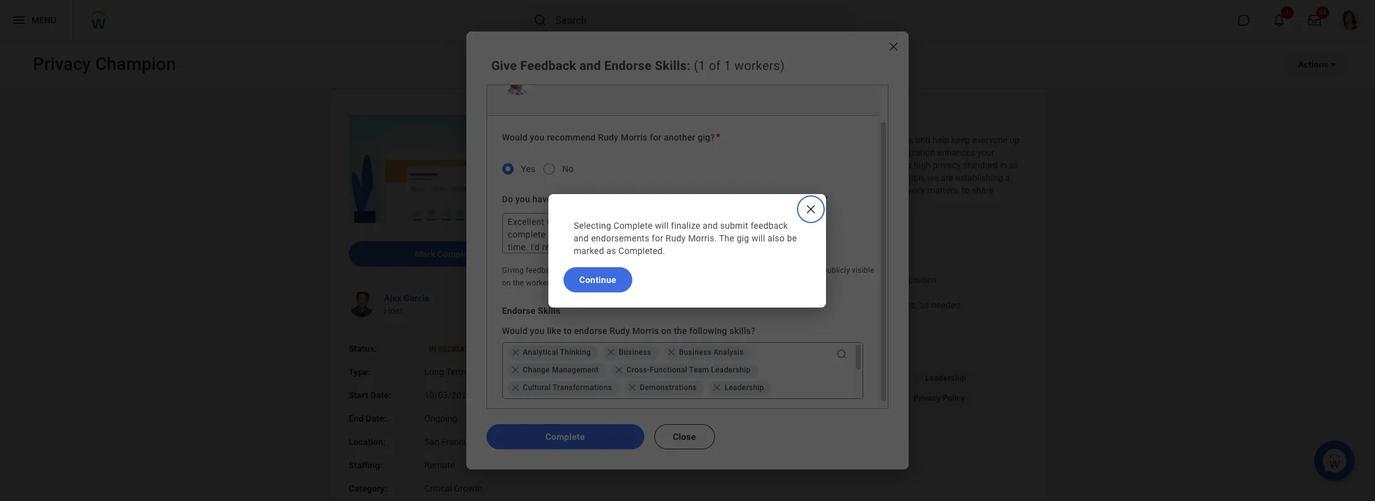 Task type: locate. For each thing, give the bounding box(es) containing it.
1 horizontal spatial is
[[694, 279, 700, 288]]

team inside giving feedback is a great way to help team members grow in their career. your feedback is publicly visible on the worker's profile. a notification of your feedback is sent to the worker.
[[636, 266, 654, 275]]

selecting
[[574, 221, 611, 231]]

term
[[446, 367, 466, 377]]

x image for analytical thinking
[[510, 348, 520, 358]]

current
[[716, 263, 744, 273]]

1 horizontal spatial will
[[752, 233, 765, 243]]

company
[[832, 160, 868, 170]]

2 vertical spatial skills
[[562, 331, 584, 341]]

change inside dialog
[[523, 366, 550, 375]]

thinking down would you like to endorse rudy morris on the following skills?
[[610, 353, 642, 363]]

project management
[[572, 414, 649, 423]]

0 horizontal spatial change
[[523, 366, 550, 375]]

standard
[[963, 160, 998, 170]]

like down endorse skills
[[547, 326, 561, 336]]

would inside would you recommend rudy morris for another gig? *
[[502, 133, 528, 143]]

type:
[[349, 367, 370, 377]]

you right that
[[695, 194, 710, 204]]

Give Feedback... text field
[[502, 213, 679, 254]]

share down business
[[766, 194, 789, 204]]

business
[[750, 173, 785, 183]]

0 vertical spatial endorse
[[604, 58, 652, 73]]

0 vertical spatial experience,
[[562, 160, 606, 170]]

privacy-
[[850, 275, 880, 285]]

support down questions/challenges
[[649, 300, 680, 310]]

1 horizontal spatial demonstrations
[[842, 374, 900, 383]]

- left provide on the bottom
[[562, 300, 564, 310]]

on down giving on the left bottom of page
[[502, 279, 511, 288]]

change management up privacy compliance
[[817, 353, 896, 363]]

for up considerations.
[[650, 133, 662, 143]]

analytical thinking down needed
[[572, 353, 642, 363]]

on inside helping to raise privacy awareness, empower teams to make privacy conscious decisions, and help keep everyone up to date on privacy considerations. understanding privacy concerns specific to your organization enhances your experience, skills, and aptitude within your department and helps our company maintain a high privacy standard in all aspects of our business. to support the various business teams throughout the organization, we are establishing a network of people, who either have existing knowledge of privacy or a keen interest in privacy matters, to share experience, knowledge and provide support.
[[592, 148, 601, 158]]

demonstrations up prioritization
[[640, 384, 697, 393]]

of inside giving feedback is a great way to help team members grow in their career. your feedback is publicly visible on the worker's profile. a notification of your feedback is sent to the worker.
[[633, 279, 640, 288]]

profile.
[[557, 279, 582, 288]]

as a privacy champion, you will: - attend a monthly meeting to highlight current privacy challenges - share relevant privacy material with your team to empower them to take privacy-safe decisions - escalate privacy questions/challenges from your team to the privacy team - provide local privacy support to your team by directing them to relevant privacy resources, as needed
[[562, 250, 960, 310]]

a inside giving feedback is a great way to help team members grow in their career. your feedback is publicly visible on the worker's profile. a notification of your feedback is sent to the worker.
[[568, 266, 572, 275]]

1 vertical spatial in
[[888, 186, 895, 196]]

2 would from the top
[[502, 326, 528, 336]]

help down the champion,
[[619, 266, 634, 275]]

champion,
[[612, 250, 654, 260]]

cross-
[[627, 366, 650, 375], [572, 374, 596, 383]]

change management down the skills needed
[[523, 366, 599, 375]]

privacy down meeting on the left bottom of page
[[625, 275, 653, 285]]

1 vertical spatial help
[[619, 266, 634, 275]]

1 horizontal spatial share
[[972, 186, 994, 196]]

0 horizontal spatial empower
[[702, 135, 739, 145]]

0 vertical spatial help
[[933, 135, 949, 145]]

0 vertical spatial teams
[[741, 135, 766, 145]]

have up provide
[[680, 186, 698, 196]]

milestones
[[645, 229, 689, 239]]

prioritization
[[648, 394, 696, 403]]

organization,
[[875, 173, 925, 183]]

staffing:
[[349, 461, 383, 471]]

is
[[560, 266, 566, 275], [815, 266, 821, 275], [694, 279, 700, 288]]

privacy up local at left
[[602, 288, 630, 298]]

change up privacy compliance
[[817, 353, 845, 363]]

selecting complete will finalize and submit feedback and endorsements for rudy morris. the gig will also be marked as completed.
[[574, 221, 797, 256]]

team down from
[[711, 300, 731, 310]]

0 horizontal spatial cultural
[[523, 384, 551, 393]]

feedback
[[571, 194, 609, 204], [751, 221, 788, 231], [526, 266, 558, 275], [781, 266, 813, 275], [659, 279, 692, 288]]

0 horizontal spatial our
[[606, 173, 618, 183]]

0 horizontal spatial on
[[502, 279, 511, 288]]

search image
[[835, 348, 848, 361]]

2 horizontal spatial skills
[[655, 58, 687, 73]]

1 vertical spatial as
[[920, 300, 929, 310]]

0 vertical spatial change management
[[817, 353, 896, 363]]

for inside selecting complete will finalize and submit feedback and endorsements for rudy morris. the gig will also be marked as completed.
[[652, 233, 663, 243]]

0 vertical spatial demonstrations
[[842, 374, 900, 383]]

0 horizontal spatial demonstrations
[[640, 384, 697, 393]]

in left all
[[1000, 160, 1007, 170]]

x image
[[510, 383, 520, 393], [627, 383, 637, 393]]

and up completed.
[[629, 229, 643, 239]]

decisions,
[[874, 135, 914, 145]]

0 horizontal spatial analytical
[[523, 348, 558, 357]]

for inside would you recommend rudy morris for another gig? *
[[650, 133, 662, 143]]

0 vertical spatial support
[[672, 173, 703, 183]]

needed
[[586, 331, 616, 341]]

francisco
[[442, 437, 480, 448]]

our
[[817, 160, 830, 170], [606, 173, 618, 183]]

morris down 'to'
[[648, 194, 674, 204]]

the up existing
[[705, 173, 717, 183]]

feedback up also
[[751, 221, 788, 231]]

concerns
[[786, 148, 822, 158]]

1 vertical spatial cultural
[[523, 384, 551, 393]]

0 vertical spatial morris
[[621, 133, 647, 143]]

you for *
[[530, 133, 545, 143]]

endorse down worker's at the left
[[502, 306, 536, 316]]

0 vertical spatial our
[[817, 160, 830, 170]]

privacy down organization,
[[897, 186, 925, 196]]

thinking inside dialog
[[560, 348, 591, 357]]

x image for change management
[[510, 365, 520, 375]]

you inside would you recommend rudy morris for another gig? *
[[530, 133, 545, 143]]

for for *
[[650, 133, 662, 143]]

1 horizontal spatial our
[[817, 160, 830, 170]]

skills down worker's at the left
[[538, 306, 561, 316]]

share down establishing
[[972, 186, 994, 196]]

thinking down the skills needed
[[560, 348, 591, 357]]

transformations
[[755, 374, 816, 383], [553, 384, 612, 393]]

network
[[562, 186, 594, 196]]

from
[[719, 288, 738, 298]]

1 horizontal spatial management
[[600, 414, 649, 423]]

x image for business
[[606, 348, 616, 358]]

alex
[[384, 294, 402, 304]]

gig?
[[698, 133, 715, 143]]

1 horizontal spatial cross-
[[627, 366, 650, 375]]

for for that
[[611, 194, 623, 204]]

0 horizontal spatial x image
[[510, 383, 520, 393]]

1 horizontal spatial change
[[817, 353, 845, 363]]

a right or
[[828, 186, 833, 196]]

have inside helping to raise privacy awareness, empower teams to make privacy conscious decisions, and help keep everyone up to date on privacy considerations. understanding privacy concerns specific to your organization enhances your experience, skills, and aptitude within your department and helps our company maintain a high privacy standard in all aspects of our business. to support the various business teams throughout the organization, we are establishing a network of people, who either have existing knowledge of privacy or a keen interest in privacy matters, to share experience, knowledge and provide support.
[[680, 186, 698, 196]]

1 horizontal spatial endorse
[[604, 58, 652, 73]]

privacy left the policy
[[914, 394, 941, 403]]

a right as
[[574, 250, 579, 260]]

- left escalate
[[562, 288, 564, 298]]

1 horizontal spatial analysis
[[761, 353, 792, 363]]

cultural inside dialog
[[523, 384, 551, 393]]

your down everyone
[[977, 148, 994, 158]]

a down all
[[1005, 173, 1010, 183]]

rudy inside selecting complete will finalize and submit feedback and endorsements for rudy morris. the gig will also be marked as completed.
[[666, 233, 686, 243]]

another
[[664, 133, 695, 143]]

x image for cultural transformations
[[510, 383, 520, 393]]

cross- down would you like to endorse rudy morris on the following skills?
[[627, 366, 650, 375]]

in
[[429, 345, 436, 354]]

1 vertical spatial support
[[649, 300, 680, 310]]

1 vertical spatial morris
[[648, 194, 674, 204]]

will left finalize
[[655, 221, 669, 231]]

support inside the as a privacy champion, you will: - attend a monthly meeting to highlight current privacy challenges - share relevant privacy material with your team to empower them to take privacy-safe decisions - escalate privacy questions/challenges from your team to the privacy team - provide local privacy support to your team by directing them to relevant privacy resources, as needed
[[649, 300, 680, 310]]

feedback up worker's at the left
[[526, 266, 558, 275]]

on inside giving feedback is a great way to help team members grow in their career. your feedback is publicly visible on the worker's profile. a notification of your feedback is sent to the worker.
[[502, 279, 511, 288]]

existing
[[700, 186, 731, 196]]

0 vertical spatial change
[[817, 353, 845, 363]]

2 vertical spatial for
[[652, 233, 663, 243]]

1 vertical spatial date:
[[366, 414, 387, 424]]

analytical thinking
[[523, 348, 591, 357], [572, 353, 642, 363]]

complete for mark
[[437, 249, 476, 259]]

leadership
[[711, 366, 751, 375], [659, 374, 700, 383], [925, 374, 966, 383], [725, 384, 764, 393]]

in inside giving feedback is a great way to help team members grow in their career. your feedback is publicly visible on the worker's profile. a notification of your feedback is sent to the worker.
[[711, 266, 717, 275]]

1 experience, from the top
[[562, 160, 606, 170]]

date: for start date:
[[370, 391, 391, 401]]

cultural up privacy awareness
[[725, 374, 753, 383]]

experience,
[[562, 160, 606, 170], [562, 198, 606, 208]]

management inside dialog
[[552, 366, 599, 375]]

aspects
[[562, 173, 593, 183]]

cultural up complete button
[[523, 384, 551, 393]]

1 horizontal spatial team
[[689, 366, 709, 375]]

0 horizontal spatial help
[[619, 266, 634, 275]]

team inside dialog
[[689, 366, 709, 375]]

privacy compliance
[[816, 394, 888, 403]]

1 vertical spatial teams
[[788, 173, 812, 183]]

privacy
[[625, 135, 653, 145], [802, 135, 829, 145], [604, 148, 632, 158], [756, 148, 784, 158], [933, 160, 961, 170], [788, 186, 816, 196], [897, 186, 925, 196], [746, 263, 774, 273], [625, 275, 653, 285], [602, 288, 630, 298], [619, 300, 647, 310], [847, 300, 875, 310]]

relevant
[[591, 275, 622, 285], [814, 300, 845, 310]]

2 vertical spatial in
[[711, 266, 717, 275]]

business analysis down following on the right of the page
[[679, 348, 744, 357]]

1 horizontal spatial x image
[[627, 383, 637, 393]]

to
[[594, 135, 602, 145], [768, 135, 776, 145], [562, 148, 570, 158], [857, 148, 865, 158], [962, 186, 970, 196], [756, 194, 764, 204], [670, 263, 678, 273], [610, 266, 617, 275], [749, 275, 757, 285], [821, 275, 828, 285], [719, 279, 726, 288], [782, 288, 789, 298], [682, 300, 690, 310], [804, 300, 811, 310], [564, 326, 572, 336]]

0 vertical spatial cultural
[[725, 374, 753, 383]]

0 vertical spatial empower
[[702, 135, 739, 145]]

for up completed.
[[652, 233, 663, 243]]

privacy left or
[[788, 186, 816, 196]]

functional
[[650, 366, 687, 375], [596, 374, 634, 383]]

you right the do
[[515, 194, 530, 204]]

close
[[673, 432, 696, 442]]

0 horizontal spatial as
[[606, 246, 616, 256]]

help inside helping to raise privacy awareness, empower teams to make privacy conscious decisions, and help keep everyone up to date on privacy considerations. understanding privacy concerns specific to your organization enhances your experience, skills, and aptitude within your department and helps our company maintain a high privacy standard in all aspects of our business. to support the various business teams throughout the organization, we are establishing a network of people, who either have existing knowledge of privacy or a keen interest in privacy matters, to share experience, knowledge and provide support.
[[933, 135, 949, 145]]

analytical inside dialog
[[523, 348, 558, 357]]

0 vertical spatial would
[[502, 133, 528, 143]]

raise
[[604, 135, 623, 145]]

of left 1
[[709, 58, 721, 73]]

support down within
[[672, 173, 703, 183]]

1 vertical spatial on
[[502, 279, 511, 288]]

would up "yes"
[[502, 133, 528, 143]]

have left any
[[532, 194, 552, 204]]

start
[[349, 391, 368, 401]]

privacy for privacy compliance
[[816, 394, 843, 403]]

teams
[[741, 135, 766, 145], [788, 173, 812, 183]]

1 vertical spatial empower
[[759, 275, 796, 285]]

considerations.
[[634, 148, 694, 158]]

empower down challenges
[[759, 275, 796, 285]]

complete up endorsements
[[614, 221, 653, 231]]

management
[[847, 353, 896, 363], [552, 366, 599, 375], [600, 414, 649, 423]]

1 horizontal spatial transformations
[[755, 374, 816, 383]]

analysis up the awareness
[[761, 353, 792, 363]]

their
[[719, 266, 735, 275]]

1 horizontal spatial on
[[592, 148, 601, 158]]

0 vertical spatial skills
[[655, 58, 687, 73]]

them right directing
[[781, 300, 801, 310]]

we
[[927, 173, 939, 183]]

1 vertical spatial management
[[552, 366, 599, 375]]

complete inside "button"
[[437, 249, 476, 259]]

endorse
[[604, 58, 652, 73], [502, 306, 536, 316]]

change down endorse skills
[[523, 366, 550, 375]]

0 vertical spatial management
[[847, 353, 896, 363]]

on right date
[[592, 148, 601, 158]]

1 horizontal spatial like
[[739, 194, 753, 204]]

endorse left :
[[604, 58, 652, 73]]

critical growth
[[424, 484, 482, 494]]

privacy for privacy awareness
[[721, 394, 748, 403]]

0 horizontal spatial management
[[552, 366, 599, 375]]

0 horizontal spatial thinking
[[560, 348, 591, 357]]

1 horizontal spatial complete
[[545, 432, 585, 442]]

like
[[739, 194, 753, 204], [547, 326, 561, 336]]

alex garcia host
[[384, 294, 429, 316]]

dialog
[[466, 32, 908, 470], [548, 194, 826, 308]]

completed.
[[618, 246, 665, 256]]

as down endorsements
[[606, 246, 616, 256]]

workers)
[[734, 58, 785, 73]]

complete inside selecting complete will finalize and submit feedback and endorsements for rudy morris. the gig will also be marked as completed.
[[614, 221, 653, 231]]

x image
[[887, 40, 900, 53], [805, 203, 817, 216], [510, 348, 520, 358], [606, 348, 616, 358], [666, 348, 676, 358], [510, 365, 520, 375], [614, 365, 624, 375], [712, 383, 722, 393]]

them
[[798, 275, 818, 285], [781, 300, 801, 310]]

1 horizontal spatial as
[[920, 300, 929, 310]]

submit
[[720, 221, 748, 231]]

share
[[567, 275, 589, 285]]

your down meeting on the left bottom of page
[[642, 279, 657, 288]]

you inside the as a privacy champion, you will: - attend a monthly meeting to highlight current privacy challenges - share relevant privacy material with your team to empower them to take privacy-safe decisions - escalate privacy questions/challenges from your team to the privacy team - provide local privacy support to your team by directing them to relevant privacy resources, as needed
[[656, 250, 670, 260]]

a down 'organization'
[[907, 160, 912, 170]]

inbox large image
[[1308, 14, 1321, 27]]

0 vertical spatial as
[[606, 246, 616, 256]]

members
[[656, 266, 689, 275]]

1 vertical spatial transformations
[[553, 384, 612, 393]]

0 vertical spatial complete
[[614, 221, 653, 231]]

1 vertical spatial change
[[523, 366, 550, 375]]

cultural transformations up the awareness
[[725, 374, 816, 383]]

analytical thinking inside dialog
[[523, 348, 591, 357]]

0 horizontal spatial complete
[[437, 249, 476, 259]]

demonstrations
[[842, 374, 900, 383], [640, 384, 697, 393]]

1 x image from the left
[[510, 383, 520, 393]]

critical
[[424, 484, 452, 494]]

management up the compliance on the right of the page
[[847, 353, 896, 363]]

empower inside helping to raise privacy awareness, empower teams to make privacy conscious decisions, and help keep everyone up to date on privacy considerations. understanding privacy concerns specific to your organization enhances your experience, skills, and aptitude within your department and helps our company maintain a high privacy standard in all aspects of our business. to support the various business teams throughout the organization, we are establishing a network of people, who either have existing knowledge of privacy or a keen interest in privacy matters, to share experience, knowledge and provide support.
[[702, 135, 739, 145]]

you down endorse skills
[[530, 326, 545, 336]]

support inside helping to raise privacy awareness, empower teams to make privacy conscious decisions, and help keep everyone up to date on privacy considerations. understanding privacy concerns specific to your organization enhances your experience, skills, and aptitude within your department and helps our company maintain a high privacy standard in all aspects of our business. to support the various business teams throughout the organization, we are establishing a network of people, who either have existing knowledge of privacy or a keen interest in privacy matters, to share experience, knowledge and provide support.
[[672, 173, 703, 183]]

demonstrations inside dialog
[[640, 384, 697, 393]]

0 horizontal spatial knowledge
[[609, 198, 651, 208]]

escalate
[[567, 288, 600, 298]]

experience, down network
[[562, 198, 606, 208]]

cultural transformations up 'presentations'
[[523, 384, 612, 393]]

functional up prioritization
[[650, 366, 687, 375]]

0 vertical spatial relevant
[[591, 275, 622, 285]]

2 horizontal spatial team
[[837, 288, 859, 298]]

0 vertical spatial for
[[650, 133, 662, 143]]

demonstrations up the compliance on the right of the page
[[842, 374, 900, 383]]

1 horizontal spatial knowledge
[[733, 186, 776, 196]]

cultural transformations
[[725, 374, 816, 383], [523, 384, 612, 393]]

a up "profile."
[[568, 266, 572, 275]]

up
[[1010, 135, 1020, 145]]

privacy up skills,
[[604, 148, 632, 158]]

long term
[[424, 367, 466, 377]]

would for *
[[502, 133, 528, 143]]

help inside giving feedback is a great way to help team members grow in their career. your feedback is publicly visible on the worker's profile. a notification of your feedback is sent to the worker.
[[619, 266, 634, 275]]

1 vertical spatial would
[[502, 326, 528, 336]]

your up from
[[708, 275, 725, 285]]

meeting
[[636, 263, 668, 273]]

2 experience, from the top
[[562, 198, 606, 208]]

in recruiting
[[429, 345, 482, 354]]

0 vertical spatial in
[[1000, 160, 1007, 170]]

dialog containing selecting complete will finalize and submit feedback and endorsements for rudy morris. the gig will also be marked as completed.
[[548, 194, 826, 308]]

0 horizontal spatial teams
[[741, 135, 766, 145]]

1 horizontal spatial skills
[[562, 331, 584, 341]]

you left will:
[[656, 250, 670, 260]]

business analysis
[[679, 348, 744, 357], [726, 353, 792, 363]]

analytical thinking down the skills needed
[[523, 348, 591, 357]]

privacy up concerns
[[802, 135, 829, 145]]

have inside dialog
[[532, 194, 552, 204]]

0 horizontal spatial share
[[766, 194, 789, 204]]

business analysis down skills? at the bottom right of page
[[726, 353, 792, 363]]

cultural
[[725, 374, 753, 383], [523, 384, 551, 393]]

privacy policy
[[914, 394, 965, 403]]

close button
[[654, 425, 715, 450]]

profile logan mcneil element
[[1332, 6, 1368, 34]]

morris right needed
[[632, 326, 659, 336]]

help left keep on the top right of the page
[[933, 135, 949, 145]]

endorsements
[[591, 233, 649, 243]]

rudy down business.
[[625, 194, 645, 204]]

matters,
[[927, 186, 960, 196]]

privacy right local at left
[[619, 300, 647, 310]]

skills left (1
[[655, 58, 687, 73]]

team inside the as a privacy champion, you will: - attend a monthly meeting to highlight current privacy challenges - share relevant privacy material with your team to empower them to take privacy-safe decisions - escalate privacy questions/challenges from your team to the privacy team - provide local privacy support to your team by directing them to relevant privacy resources, as needed
[[837, 288, 859, 298]]

1 vertical spatial complete
[[437, 249, 476, 259]]

location:
[[349, 437, 386, 448]]

1 would from the top
[[502, 133, 528, 143]]

analysis down skills? at the bottom right of page
[[714, 348, 744, 357]]

1 horizontal spatial thinking
[[610, 353, 642, 363]]

publicly?
[[791, 194, 828, 204]]

you for that
[[515, 194, 530, 204]]

and up marked
[[574, 233, 589, 243]]

2 vertical spatial complete
[[545, 432, 585, 442]]

of down business
[[778, 186, 786, 196]]

1 horizontal spatial help
[[933, 135, 949, 145]]

analytical down endorse skills
[[523, 348, 558, 357]]

of left "people,"
[[596, 186, 604, 196]]

0 horizontal spatial like
[[547, 326, 561, 336]]

is left "publicly"
[[815, 266, 821, 275]]

like right would
[[739, 194, 753, 204]]

alex garcia link
[[384, 294, 429, 304]]

relevant down take
[[814, 300, 845, 310]]

0 horizontal spatial cultural transformations
[[523, 384, 612, 393]]

2 x image from the left
[[627, 383, 637, 393]]

knowledge
[[733, 186, 776, 196], [609, 198, 651, 208]]

skills needed
[[562, 331, 616, 341]]

morris up skills,
[[621, 133, 647, 143]]

0 vertical spatial date:
[[370, 391, 391, 401]]

1 horizontal spatial relevant
[[814, 300, 845, 310]]

and up 'organization'
[[916, 135, 930, 145]]

2 - from the top
[[562, 275, 564, 285]]

privacy left the awareness
[[721, 394, 748, 403]]

attend
[[567, 263, 593, 273]]

3 - from the top
[[562, 288, 564, 298]]

empower up understanding
[[702, 135, 739, 145]]

enhances
[[937, 148, 975, 158]]

in down organization,
[[888, 186, 895, 196]]

1 horizontal spatial have
[[680, 186, 698, 196]]



Task type: vqa. For each thing, say whether or not it's contained in the screenshot.


Task type: describe. For each thing, give the bounding box(es) containing it.
complete inside button
[[545, 432, 585, 442]]

awareness,
[[656, 135, 700, 145]]

privacy awareness
[[721, 394, 790, 403]]

a up the continue
[[595, 263, 600, 273]]

feedback right your
[[781, 266, 813, 275]]

publicly
[[823, 266, 850, 275]]

cross- inside dialog
[[627, 366, 650, 375]]

challenges
[[776, 263, 818, 273]]

that
[[677, 194, 693, 204]]

morris.
[[688, 233, 717, 243]]

maintain
[[870, 160, 905, 170]]

give
[[491, 58, 517, 73]]

0 vertical spatial cultural transformations
[[725, 374, 816, 383]]

your up maintain
[[867, 148, 884, 158]]

your up by
[[740, 288, 757, 298]]

provide
[[567, 300, 596, 310]]

x image for cross-functional team leadership
[[614, 365, 624, 375]]

privacy up 'are'
[[933, 160, 961, 170]]

2 vertical spatial management
[[600, 414, 649, 423]]

1 vertical spatial relevant
[[814, 300, 845, 310]]

1 vertical spatial endorse
[[502, 306, 536, 316]]

x image for demonstrations
[[627, 383, 637, 393]]

0 horizontal spatial functional
[[596, 374, 634, 383]]

date
[[572, 148, 589, 158]]

complete for selecting
[[614, 221, 653, 231]]

sent
[[702, 279, 717, 288]]

skills?
[[730, 326, 755, 336]]

privacy up way
[[581, 250, 610, 260]]

your
[[763, 266, 779, 275]]

take
[[831, 275, 847, 285]]

business analysis inside dialog
[[679, 348, 744, 357]]

the left following on the right of the page
[[674, 326, 687, 336]]

local
[[598, 300, 617, 310]]

awareness
[[750, 394, 790, 403]]

material
[[655, 275, 687, 285]]

will:
[[672, 250, 688, 260]]

2 vertical spatial morris
[[632, 326, 659, 336]]

directing
[[745, 300, 779, 310]]

transformations inside dialog
[[553, 384, 612, 393]]

2 horizontal spatial is
[[815, 266, 821, 275]]

complete button
[[486, 425, 644, 450]]

would for the
[[502, 326, 528, 336]]

understanding
[[696, 148, 754, 158]]

endorse
[[574, 326, 607, 336]]

as inside the as a privacy champion, you will: - attend a monthly meeting to highlight current privacy challenges - share relevant privacy material with your team to empower them to take privacy-safe decisions - escalate privacy questions/challenges from your team to the privacy team - provide local privacy support to your team by directing them to relevant privacy resources, as needed
[[920, 300, 929, 310]]

be
[[787, 233, 797, 243]]

0 horizontal spatial cross-
[[572, 374, 596, 383]]

support.
[[701, 198, 734, 208]]

yes
[[521, 164, 536, 174]]

0 vertical spatial them
[[798, 275, 818, 285]]

2 vertical spatial on
[[661, 326, 672, 336]]

ongoing
[[424, 414, 457, 424]]

specific
[[824, 148, 855, 158]]

team up directing
[[759, 288, 779, 298]]

would you recommend rudy morris for another gig? *
[[502, 131, 721, 143]]

*
[[716, 131, 721, 143]]

1 horizontal spatial change management
[[817, 353, 896, 363]]

4 - from the top
[[562, 300, 564, 310]]

0 horizontal spatial team
[[636, 374, 657, 383]]

as inside selecting complete will finalize and submit feedback and endorsements for rudy morris. the gig will also be marked as completed.
[[606, 246, 616, 256]]

who
[[636, 186, 653, 196]]

and left helps
[[777, 160, 791, 170]]

long
[[424, 367, 444, 377]]

1 vertical spatial like
[[547, 326, 561, 336]]

end date:
[[349, 414, 387, 424]]

notifications large image
[[1273, 14, 1285, 27]]

2 horizontal spatial management
[[847, 353, 896, 363]]

you for the
[[530, 326, 545, 336]]

great
[[574, 266, 593, 275]]

rudy down local at left
[[610, 326, 630, 336]]

with
[[689, 275, 706, 285]]

the down giving on the left bottom of page
[[513, 279, 524, 288]]

search image
[[533, 13, 548, 28]]

team down current
[[727, 275, 747, 285]]

empower inside the as a privacy champion, you will: - attend a monthly meeting to highlight current privacy challenges - share relevant privacy material with your team to empower them to take privacy-safe decisions - escalate privacy questions/challenges from your team to the privacy team - provide local privacy support to your team by directing them to relevant privacy resources, as needed
[[759, 275, 796, 285]]

1 vertical spatial our
[[606, 173, 618, 183]]

0 horizontal spatial will
[[655, 221, 669, 231]]

continue
[[579, 275, 616, 285]]

provide
[[670, 198, 699, 208]]

and up business.
[[633, 160, 647, 170]]

and right feedback
[[579, 58, 601, 73]]

gig
[[562, 229, 575, 239]]

following
[[689, 326, 727, 336]]

1 vertical spatial cultural transformations
[[523, 384, 612, 393]]

the down their
[[728, 279, 739, 288]]

1 horizontal spatial analytical
[[572, 353, 608, 363]]

privacy right raise
[[625, 135, 653, 145]]

feedback down members
[[659, 279, 692, 288]]

1 vertical spatial knowledge
[[609, 198, 651, 208]]

your inside giving feedback is a great way to help team members grow in their career. your feedback is publicly visible on the worker's profile. a notification of your feedback is sent to the worker.
[[642, 279, 657, 288]]

as
[[562, 250, 572, 260]]

0 vertical spatial like
[[739, 194, 753, 204]]

or
[[818, 186, 826, 196]]

by
[[734, 300, 743, 310]]

x image for business analysis
[[666, 348, 676, 358]]

helping
[[562, 135, 592, 145]]

0 horizontal spatial is
[[560, 266, 566, 275]]

the up interest
[[860, 173, 872, 183]]

1 horizontal spatial teams
[[788, 173, 812, 183]]

helps
[[793, 160, 815, 170]]

privacy up 'worker.' on the right bottom of the page
[[746, 263, 774, 273]]

mark
[[415, 249, 435, 259]]

1 horizontal spatial cultural
[[725, 374, 753, 383]]

grow
[[691, 266, 709, 275]]

date: for end date:
[[366, 414, 387, 424]]

on for privacy
[[592, 148, 601, 158]]

are
[[941, 173, 953, 183]]

privacy for privacy policy
[[914, 394, 941, 403]]

resources,
[[877, 300, 918, 310]]

establishing
[[955, 173, 1003, 183]]

rudy inside would you recommend rudy morris for another gig? *
[[598, 133, 618, 143]]

1 vertical spatial them
[[781, 300, 801, 310]]

of right aspects
[[595, 173, 603, 183]]

dialog containing give feedback and endorse skills
[[466, 32, 908, 470]]

1 - from the top
[[562, 263, 564, 273]]

san francisco
[[424, 437, 480, 448]]

0 horizontal spatial skills
[[538, 306, 561, 316]]

growth
[[454, 484, 482, 494]]

conscious
[[832, 135, 872, 145]]

and down either
[[653, 198, 668, 208]]

questions/challenges
[[632, 288, 717, 298]]

remote
[[424, 461, 455, 471]]

privacy up department
[[756, 148, 784, 158]]

decisions
[[899, 275, 937, 285]]

1 horizontal spatial functional
[[650, 366, 687, 375]]

finalize
[[671, 221, 700, 231]]

to
[[660, 173, 670, 183]]

analysis inside dialog
[[714, 348, 744, 357]]

privacy down take
[[806, 288, 835, 298]]

highlight
[[680, 263, 714, 273]]

0 horizontal spatial relevant
[[591, 275, 622, 285]]

privacy down privacy-
[[847, 300, 875, 310]]

x image for leadership
[[712, 383, 722, 393]]

feedback down aspects
[[571, 194, 609, 204]]

throughout
[[815, 173, 858, 183]]

san
[[424, 437, 439, 448]]

would you like to endorse rudy morris on the following skills?
[[502, 326, 755, 336]]

any
[[554, 194, 569, 204]]

share inside helping to raise privacy awareness, empower teams to make privacy conscious decisions, and help keep everyone up to date on privacy considerations. understanding privacy concerns specific to your organization enhances your experience, skills, and aptitude within your department and helps our company maintain a high privacy standard in all aspects of our business. to support the various business teams throughout the organization, we are establishing a network of people, who either have existing knowledge of privacy or a keen interest in privacy matters, to share experience, knowledge and provide support.
[[972, 186, 994, 196]]

career.
[[737, 266, 761, 275]]

feedback inside selecting complete will finalize and submit feedback and endorsements for rudy morris. the gig will also be marked as completed.
[[751, 221, 788, 231]]

department
[[729, 160, 774, 170]]

visible
[[852, 266, 874, 275]]

no
[[562, 164, 574, 174]]

marked
[[574, 246, 604, 256]]

high
[[914, 160, 931, 170]]

project
[[572, 414, 598, 423]]

0 vertical spatial knowledge
[[733, 186, 776, 196]]

morris inside would you recommend rudy morris for another gig? *
[[621, 133, 647, 143]]

your down sent
[[692, 300, 709, 310]]

end
[[349, 414, 364, 424]]

1 vertical spatial will
[[752, 233, 765, 243]]

share inside dialog
[[766, 194, 789, 204]]

your down understanding
[[710, 160, 727, 170]]

do you have any feedback for rudy morris that you would like to share publicly?
[[502, 194, 828, 204]]

on for the
[[502, 279, 511, 288]]

notification
[[591, 279, 631, 288]]

do
[[502, 194, 513, 204]]

and up morris.
[[703, 221, 718, 231]]

continue button
[[564, 267, 632, 293]]

change management inside dialog
[[523, 366, 599, 375]]

category:
[[349, 484, 387, 494]]

monthly
[[602, 263, 634, 273]]

the inside the as a privacy champion, you will: - attend a monthly meeting to highlight current privacy challenges - share relevant privacy material with your team to empower them to take privacy-safe decisions - escalate privacy questions/challenges from your team to the privacy team - provide local privacy support to your team by directing them to relevant privacy resources, as needed
[[792, 288, 804, 298]]

the
[[719, 233, 734, 243]]



